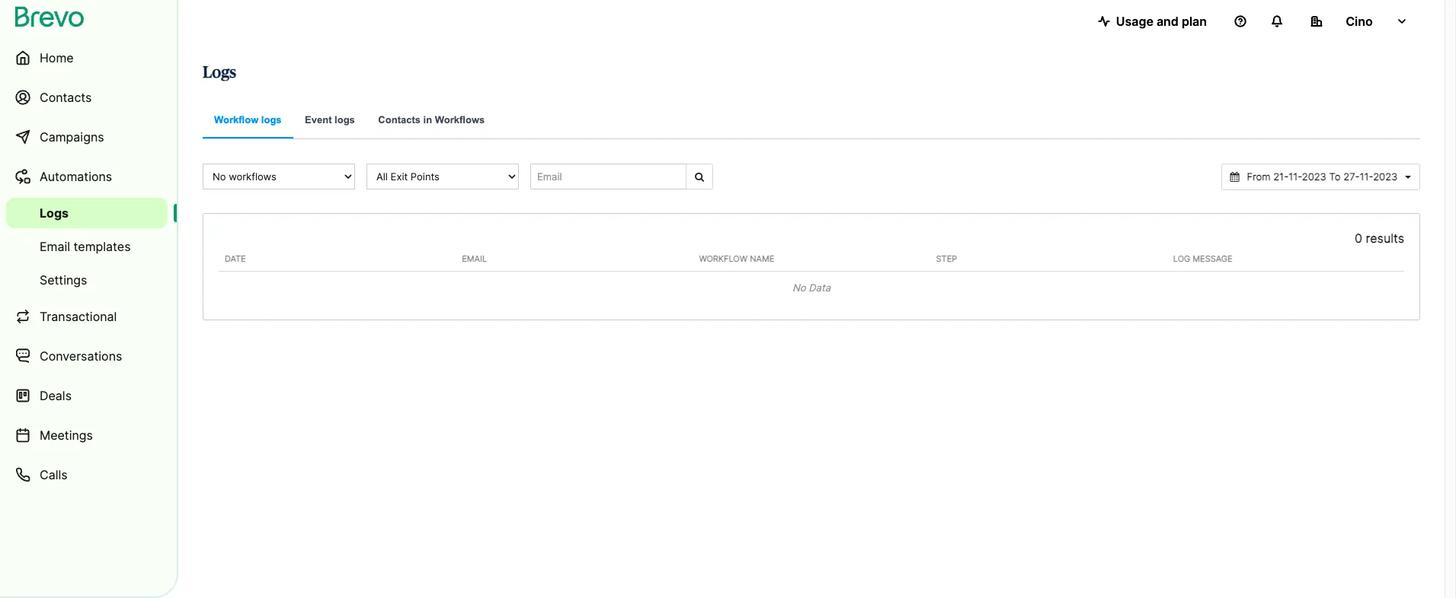 Task type: locate. For each thing, give the bounding box(es) containing it.
cino
[[1346, 14, 1373, 29]]

contacts
[[40, 90, 92, 105], [378, 114, 421, 126]]

contacts in workflows link
[[367, 104, 496, 139]]

0 horizontal spatial contacts
[[40, 90, 92, 105]]

1 horizontal spatial email
[[462, 253, 487, 264]]

0 horizontal spatial logs
[[261, 114, 282, 126]]

logs link
[[6, 198, 168, 229]]

1 vertical spatial contacts
[[378, 114, 421, 126]]

calls link
[[6, 457, 168, 494]]

1 logs from the left
[[261, 114, 282, 126]]

event logs
[[305, 114, 355, 126]]

0 vertical spatial workflow
[[214, 114, 258, 126]]

logs for event logs
[[335, 114, 355, 126]]

usage
[[1116, 14, 1154, 29]]

0
[[1355, 231, 1362, 246]]

logs
[[203, 65, 236, 81], [40, 206, 69, 221]]

step
[[936, 253, 957, 264]]

email
[[40, 239, 70, 254], [462, 253, 487, 264]]

calls
[[40, 468, 68, 483]]

contacts up 'campaigns'
[[40, 90, 92, 105]]

0 vertical spatial contacts
[[40, 90, 92, 105]]

event logs link
[[293, 104, 366, 139]]

2 logs from the left
[[335, 114, 355, 126]]

logs left event at the top left
[[261, 114, 282, 126]]

transactional link
[[6, 299, 168, 335]]

automations
[[40, 169, 112, 184]]

settings
[[40, 273, 87, 288]]

logs right event at the top left
[[335, 114, 355, 126]]

email templates link
[[6, 232, 168, 262]]

None text field
[[1242, 170, 1402, 184]]

contacts left in
[[378, 114, 421, 126]]

event
[[305, 114, 332, 126]]

logs down automations
[[40, 206, 69, 221]]

0 horizontal spatial workflow
[[214, 114, 258, 126]]

search image
[[695, 172, 704, 182]]

logs up workflow logs
[[203, 65, 236, 81]]

date
[[225, 253, 246, 264]]

0 horizontal spatial email
[[40, 239, 70, 254]]

contacts inside contacts link
[[40, 90, 92, 105]]

contacts in workflows
[[378, 114, 485, 126]]

1 vertical spatial logs
[[40, 206, 69, 221]]

0 vertical spatial logs
[[203, 65, 236, 81]]

contacts for contacts
[[40, 90, 92, 105]]

cino button
[[1298, 6, 1420, 37]]

name
[[750, 253, 774, 264]]

logs
[[261, 114, 282, 126], [335, 114, 355, 126]]

home link
[[6, 40, 168, 76]]

meetings
[[40, 428, 93, 443]]

1 horizontal spatial logs
[[335, 114, 355, 126]]

workflow
[[214, 114, 258, 126], [699, 253, 748, 264]]

1 horizontal spatial contacts
[[378, 114, 421, 126]]

workflow for workflow logs
[[214, 114, 258, 126]]

templates
[[74, 239, 131, 254]]

usage and plan
[[1116, 14, 1207, 29]]

1 horizontal spatial logs
[[203, 65, 236, 81]]

1 horizontal spatial workflow
[[699, 253, 748, 264]]

data
[[809, 282, 830, 294]]

and
[[1157, 14, 1179, 29]]

email for email templates
[[40, 239, 70, 254]]

1 vertical spatial workflow
[[699, 253, 748, 264]]

calendar image
[[1230, 172, 1239, 182]]

contacts inside contacts in workflows link
[[378, 114, 421, 126]]

contacts for contacts in workflows
[[378, 114, 421, 126]]

email for email
[[462, 253, 487, 264]]

workflows
[[435, 114, 485, 126]]



Task type: describe. For each thing, give the bounding box(es) containing it.
campaigns link
[[6, 119, 168, 155]]

settings link
[[6, 265, 168, 296]]

log
[[1173, 253, 1190, 264]]

workflow name
[[699, 253, 774, 264]]

workflow logs link
[[203, 104, 293, 139]]

no
[[792, 282, 806, 294]]

conversations link
[[6, 338, 168, 375]]

Email text field
[[530, 164, 686, 190]]

in
[[423, 114, 432, 126]]

0 horizontal spatial logs
[[40, 206, 69, 221]]

contacts link
[[6, 79, 168, 116]]

transactional
[[40, 309, 117, 325]]

email templates
[[40, 239, 131, 254]]

workflow logs
[[214, 114, 282, 126]]

deals
[[40, 389, 72, 404]]

conversations
[[40, 349, 122, 364]]

log message
[[1173, 253, 1232, 264]]

usage and plan button
[[1086, 6, 1219, 37]]

results
[[1366, 231, 1404, 246]]

no data
[[792, 282, 830, 294]]

home
[[40, 50, 74, 66]]

0 results
[[1355, 231, 1404, 246]]

meetings link
[[6, 418, 168, 454]]

plan
[[1182, 14, 1207, 29]]

message
[[1193, 253, 1232, 264]]

campaigns
[[40, 130, 104, 145]]

workflow for workflow name
[[699, 253, 748, 264]]

automations link
[[6, 158, 168, 195]]

logs for workflow logs
[[261, 114, 282, 126]]

deals link
[[6, 378, 168, 414]]



Task type: vqa. For each thing, say whether or not it's contained in the screenshot.
0
yes



